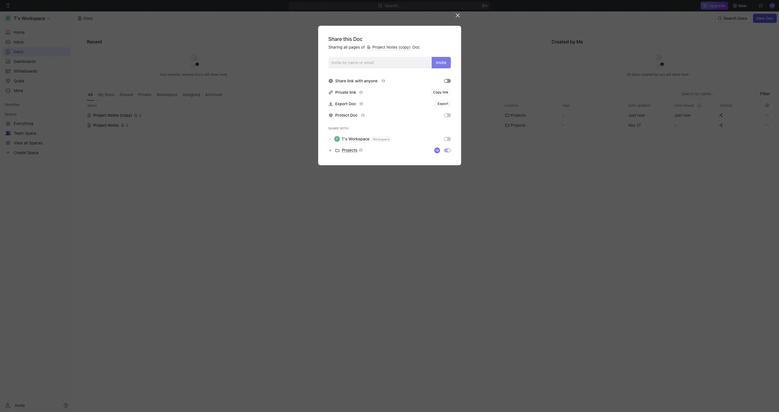 Task type: locate. For each thing, give the bounding box(es) containing it.
1 vertical spatial share
[[336, 78, 347, 83]]

sharing left all
[[329, 45, 343, 50]]

2
[[139, 113, 142, 117], [126, 123, 128, 128]]

protect doc
[[336, 113, 358, 118]]

new right search docs
[[757, 16, 766, 21]]

no favorited docs image
[[415, 49, 438, 72]]

docs inside sidebar navigation
[[14, 49, 23, 54]]

with left anyone
[[355, 78, 363, 83]]

favorites inside favorites button
[[5, 102, 20, 107]]

created by me
[[552, 39, 584, 44]]

all for all
[[88, 92, 93, 97]]

new up search docs
[[739, 3, 748, 8]]

0 horizontal spatial with
[[340, 126, 349, 130]]

2 row from the top
[[80, 109, 773, 121]]

0 horizontal spatial here.
[[220, 72, 228, 77]]

0 horizontal spatial show
[[210, 72, 219, 77]]

date for date viewed
[[675, 103, 682, 107]]

new inside button
[[739, 3, 748, 8]]

1 horizontal spatial 2
[[139, 113, 142, 117]]

here.
[[220, 72, 228, 77], [682, 72, 691, 77]]

workspace down your
[[157, 92, 178, 97]]

-
[[563, 113, 565, 117], [563, 123, 565, 128], [675, 123, 677, 128]]

all left created
[[628, 72, 632, 77]]

row containing project notes (copy)
[[80, 109, 773, 121]]

projects button
[[342, 148, 363, 153]]

shared
[[120, 92, 133, 97]]

by left you
[[655, 72, 659, 77]]

1 vertical spatial invite
[[15, 403, 25, 408]]

export up protect
[[336, 101, 348, 106]]

0 vertical spatial projects
[[511, 113, 526, 117]]

0 vertical spatial share
[[329, 36, 342, 42]]

share up t
[[329, 126, 339, 130]]

search docs button
[[716, 14, 751, 23]]

private
[[336, 90, 349, 95], [138, 92, 151, 97]]

link right copy
[[443, 90, 449, 94]]

tab list containing all
[[87, 89, 224, 101]]

1 vertical spatial all
[[88, 92, 93, 97]]

date inside button
[[629, 103, 637, 107]]

1 horizontal spatial sharing
[[721, 103, 733, 107]]

(copy) down shared button at top
[[120, 113, 132, 117]]

0 vertical spatial with
[[355, 78, 363, 83]]

1 vertical spatial projects
[[511, 123, 526, 128]]

table
[[80, 101, 773, 131]]

date inside button
[[675, 103, 682, 107]]

1 row from the top
[[80, 101, 773, 110]]

column header
[[80, 101, 86, 110]]

0 vertical spatial sharing
[[329, 45, 343, 50]]

just down date viewed on the right of the page
[[675, 113, 683, 117]]

new for new
[[739, 3, 748, 8]]

2 vertical spatial notes
[[108, 123, 119, 128]]

docs right 'search'
[[738, 16, 748, 21]]

doc for export doc
[[349, 101, 357, 106]]

1 horizontal spatial export
[[438, 101, 449, 106]]

private inside button
[[138, 92, 151, 97]]

tb
[[436, 149, 439, 152]]

all inside button
[[88, 92, 93, 97]]

date left "viewed"
[[675, 103, 682, 107]]

row
[[80, 101, 773, 110], [80, 109, 773, 121], [80, 120, 773, 131]]

shared button
[[118, 89, 135, 101]]

1 will from the left
[[204, 72, 210, 77]]

link
[[348, 78, 354, 83], [350, 90, 356, 95], [443, 90, 449, 94]]

no recent docs image
[[182, 49, 205, 72]]

private up export doc
[[336, 90, 349, 95]]

just
[[629, 113, 637, 117], [675, 113, 683, 117]]

1 horizontal spatial will
[[667, 72, 672, 77]]

all
[[344, 45, 348, 50]]

2 just now from the left
[[675, 113, 691, 117]]

1 vertical spatial notes
[[108, 113, 119, 117]]

will right you
[[667, 72, 672, 77]]

2 here. from the left
[[682, 72, 691, 77]]

2 date from the left
[[675, 103, 682, 107]]

you
[[660, 72, 666, 77]]

0 horizontal spatial sharing
[[329, 45, 343, 50]]

0 horizontal spatial now
[[638, 113, 646, 117]]

(copy) left no favorited docs image
[[399, 45, 411, 50]]

docs right opened
[[195, 72, 203, 77]]

1 horizontal spatial project notes (copy)
[[372, 45, 412, 50]]

0 vertical spatial new
[[739, 3, 748, 8]]

project down name
[[93, 123, 107, 128]]

here. right you
[[682, 72, 691, 77]]

date
[[629, 103, 637, 107], [675, 103, 682, 107]]

export inside dropdown button
[[438, 101, 449, 106]]

archived button
[[204, 89, 224, 101]]

share link with anyone
[[336, 78, 379, 83]]

nov 17
[[629, 123, 642, 128]]

0 horizontal spatial favorites
[[5, 102, 20, 107]]

anyone
[[364, 78, 378, 83]]

0 vertical spatial invite
[[437, 60, 447, 65]]

2 down private button on the top of the page
[[139, 113, 142, 117]]

will
[[204, 72, 210, 77], [667, 72, 672, 77]]

0 horizontal spatial just
[[629, 113, 637, 117]]

share for share with
[[329, 126, 339, 130]]

1 vertical spatial favorites
[[5, 102, 20, 107]]

1 vertical spatial sharing
[[721, 103, 733, 107]]

1 horizontal spatial show
[[673, 72, 681, 77]]

link for copy
[[443, 90, 449, 94]]

notes
[[387, 45, 398, 50], [108, 113, 119, 117], [108, 123, 119, 128]]

new
[[739, 3, 748, 8], [757, 16, 766, 21]]

cell for project notes (copy)
[[80, 110, 86, 120]]

0 horizontal spatial date
[[629, 103, 637, 107]]

1 vertical spatial 2
[[126, 123, 128, 128]]

all for all docs created by you will show here.
[[628, 72, 632, 77]]

0 horizontal spatial will
[[204, 72, 210, 77]]

1 horizontal spatial invite
[[437, 60, 447, 65]]

row down export dropdown button
[[80, 109, 773, 121]]

2 vertical spatial project
[[93, 123, 107, 128]]

0 vertical spatial all
[[628, 72, 632, 77]]

viewed
[[683, 103, 695, 107]]

(copy)
[[399, 45, 411, 50], [120, 113, 132, 117]]

(copy) inside row
[[120, 113, 132, 117]]

3 row from the top
[[80, 120, 773, 131]]

just now
[[629, 113, 646, 117], [675, 113, 691, 117]]

link up the private link
[[348, 78, 354, 83]]

t's
[[342, 136, 348, 141]]

project notes (copy) up invite by name or email text box
[[372, 45, 412, 50]]

1 cell from the top
[[80, 110, 86, 120]]

1 vertical spatial (copy)
[[120, 113, 132, 117]]

1 horizontal spatial here.
[[682, 72, 691, 77]]

2 vertical spatial projects
[[342, 148, 358, 153]]

row containing name
[[80, 101, 773, 110]]

1 here. from the left
[[220, 72, 228, 77]]

0 horizontal spatial all
[[88, 92, 93, 97]]

here. up archived
[[220, 72, 228, 77]]

2 for project notes (copy)
[[139, 113, 142, 117]]

1 horizontal spatial workspace
[[349, 136, 370, 141]]

1 horizontal spatial now
[[684, 113, 691, 117]]

0 horizontal spatial just now
[[629, 113, 646, 117]]

1 horizontal spatial (copy)
[[399, 45, 411, 50]]

sharing down search by name... text field
[[721, 103, 733, 107]]

new doc
[[757, 16, 774, 21]]

1 horizontal spatial favorites
[[320, 39, 339, 44]]

2 vertical spatial share
[[329, 126, 339, 130]]

docs up recent
[[83, 16, 93, 21]]

1 horizontal spatial with
[[355, 78, 363, 83]]

show right you
[[673, 72, 681, 77]]

2 show from the left
[[673, 72, 681, 77]]

project up project notes
[[93, 113, 107, 117]]

0 horizontal spatial private
[[138, 92, 151, 97]]

by
[[571, 39, 576, 44], [655, 72, 659, 77]]

2 horizontal spatial workspace
[[373, 137, 390, 141]]

0 horizontal spatial by
[[571, 39, 576, 44]]

share
[[329, 36, 342, 42], [336, 78, 347, 83], [329, 126, 339, 130]]

doc
[[767, 16, 774, 21], [354, 36, 363, 42], [413, 45, 420, 50], [349, 101, 357, 106], [351, 113, 358, 118]]

all
[[628, 72, 632, 77], [88, 92, 93, 97]]

1 horizontal spatial date
[[675, 103, 682, 107]]

now
[[638, 113, 646, 117], [684, 113, 691, 117]]

link for share
[[348, 78, 354, 83]]

1 vertical spatial project notes (copy)
[[93, 113, 132, 117]]

row up tb
[[80, 120, 773, 131]]

tree
[[2, 119, 70, 157]]

0 vertical spatial favorites
[[320, 39, 339, 44]]

docs link
[[2, 47, 70, 56]]

workspace up projects dropdown button
[[349, 136, 370, 141]]

show
[[210, 72, 219, 77], [673, 72, 681, 77]]

workspace button
[[155, 89, 179, 101]]

goals
[[14, 78, 24, 83]]

export for export doc
[[336, 101, 348, 106]]

just up "nov"
[[629, 113, 637, 117]]

row down copy
[[80, 101, 773, 110]]

doc inside 'button'
[[767, 16, 774, 21]]

workspace
[[157, 92, 178, 97], [349, 136, 370, 141], [373, 137, 390, 141]]

0 horizontal spatial export
[[336, 101, 348, 106]]

1 vertical spatial by
[[655, 72, 659, 77]]

project notes (copy) up project notes
[[93, 113, 132, 117]]

sharing
[[329, 45, 343, 50], [721, 103, 733, 107]]

0 vertical spatial 2
[[139, 113, 142, 117]]

t's workspace
[[342, 136, 370, 141]]

doc for protect doc
[[351, 113, 358, 118]]

0 horizontal spatial new
[[739, 3, 748, 8]]

assigned button
[[181, 89, 202, 101]]

1 vertical spatial new
[[757, 16, 766, 21]]

protect
[[336, 113, 350, 118]]

1 horizontal spatial private
[[336, 90, 349, 95]]

1 horizontal spatial all
[[628, 72, 632, 77]]

with up t's
[[340, 126, 349, 130]]

invite inside sidebar navigation
[[15, 403, 25, 408]]

1 horizontal spatial just
[[675, 113, 683, 117]]

just now down date viewed on the right of the page
[[675, 113, 691, 117]]

projects for just
[[511, 113, 526, 117]]

private right shared
[[138, 92, 151, 97]]

1 horizontal spatial new
[[757, 16, 766, 21]]

export doc
[[336, 101, 357, 106]]

with
[[355, 78, 363, 83], [340, 126, 349, 130]]

sharing all pages of
[[329, 45, 366, 50]]

1 just from the left
[[629, 113, 637, 117]]

share left this
[[329, 36, 342, 42]]

0 horizontal spatial project notes (copy)
[[93, 113, 132, 117]]

export
[[336, 101, 348, 106], [438, 101, 449, 106]]

Invite by name or email text field
[[332, 58, 430, 67]]

show up archived
[[210, 72, 219, 77]]

0 horizontal spatial invite
[[15, 403, 25, 408]]

0 vertical spatial by
[[571, 39, 576, 44]]

1 vertical spatial project
[[93, 113, 107, 117]]

share for share link with anyone
[[336, 78, 347, 83]]

docs down inbox
[[14, 49, 23, 54]]

docs
[[83, 16, 93, 21], [738, 16, 748, 21], [14, 49, 23, 54], [195, 72, 203, 77], [633, 72, 641, 77], [105, 92, 115, 97]]

0 horizontal spatial (copy)
[[120, 113, 132, 117]]

spaces
[[5, 112, 17, 116]]

whiteboards link
[[2, 67, 70, 76]]

project for just now
[[93, 113, 107, 117]]

cell
[[80, 110, 86, 120], [80, 120, 86, 131]]

favorites
[[320, 39, 339, 44], [5, 102, 20, 107]]

favorites up spaces
[[5, 102, 20, 107]]

2 cell from the top
[[80, 120, 86, 131]]

link down share link with anyone
[[350, 90, 356, 95]]

inbox
[[14, 39, 24, 44]]

date left updated
[[629, 103, 637, 107]]

0 horizontal spatial 2
[[126, 123, 128, 128]]

share for share this doc
[[329, 36, 342, 42]]

favorites left this
[[320, 39, 339, 44]]

share up the private link
[[336, 78, 347, 83]]

share this doc
[[329, 36, 363, 42]]

sidebar navigation
[[0, 11, 73, 412]]

all left my
[[88, 92, 93, 97]]

1 vertical spatial with
[[340, 126, 349, 130]]

private for private link
[[336, 90, 349, 95]]

project notes (copy)
[[372, 45, 412, 50], [93, 113, 132, 117]]

2 right project notes
[[126, 123, 128, 128]]

0 vertical spatial (copy)
[[399, 45, 411, 50]]

just now down date updated button
[[629, 113, 646, 117]]

new inside 'button'
[[757, 16, 766, 21]]

project
[[373, 45, 386, 50], [93, 113, 107, 117], [93, 123, 107, 128]]

now down date viewed button
[[684, 113, 691, 117]]

tab list
[[87, 89, 224, 101]]

export button
[[436, 100, 451, 107]]

now down date updated button
[[638, 113, 646, 117]]

updated
[[638, 103, 651, 107]]

export down copy link
[[438, 101, 449, 106]]

me
[[577, 39, 584, 44]]

1 horizontal spatial by
[[655, 72, 659, 77]]

by left me
[[571, 39, 576, 44]]

0 horizontal spatial workspace
[[157, 92, 178, 97]]

search
[[724, 16, 737, 21]]

project up invite by name or email text box
[[373, 45, 386, 50]]

1 date from the left
[[629, 103, 637, 107]]

will right opened
[[204, 72, 210, 77]]

1 horizontal spatial just now
[[675, 113, 691, 117]]

workspace right "t's workspace"
[[373, 137, 390, 141]]



Task type: vqa. For each thing, say whether or not it's contained in the screenshot.
row containing Project Notes (copy)
yes



Task type: describe. For each thing, give the bounding box(es) containing it.
date viewed button
[[671, 101, 703, 110]]

location
[[505, 103, 519, 107]]

goals link
[[2, 76, 70, 86]]

my docs
[[98, 92, 115, 97]]

Search by name... text field
[[682, 90, 754, 98]]

this
[[344, 36, 352, 42]]

dashboards
[[14, 59, 36, 64]]

sharing for sharing
[[721, 103, 733, 107]]

created
[[552, 39, 569, 44]]

2 will from the left
[[667, 72, 672, 77]]

all docs created by you will show here.
[[628, 72, 691, 77]]

no created by me docs image
[[648, 49, 670, 72]]

t
[[336, 137, 338, 141]]

private for private
[[138, 92, 151, 97]]

whiteboards
[[14, 69, 37, 74]]

dashboards link
[[2, 57, 70, 66]]

0 vertical spatial notes
[[387, 45, 398, 50]]

copy
[[434, 90, 442, 94]]

docs right my
[[105, 92, 115, 97]]

1 just now from the left
[[629, 113, 646, 117]]

notes for nov
[[108, 123, 119, 128]]

new doc button
[[754, 14, 778, 23]]

archived
[[205, 92, 222, 97]]

private button
[[137, 89, 153, 101]]

my docs button
[[97, 89, 116, 101]]

docs left created
[[633, 72, 641, 77]]

search docs
[[724, 16, 748, 21]]

share with
[[329, 126, 349, 130]]

project notes
[[93, 123, 119, 128]]

private link
[[336, 90, 356, 95]]

export for export
[[438, 101, 449, 106]]

row containing project notes
[[80, 120, 773, 131]]

workspace inside button
[[157, 92, 178, 97]]

recent
[[87, 39, 102, 44]]

0 vertical spatial project
[[373, 45, 386, 50]]

1 now from the left
[[638, 113, 646, 117]]

assigned
[[183, 92, 200, 97]]

1 show from the left
[[210, 72, 219, 77]]

new for new doc
[[757, 16, 766, 21]]

date for date updated
[[629, 103, 637, 107]]

⌘k
[[482, 3, 488, 8]]

table containing project notes (copy)
[[80, 101, 773, 131]]

my
[[98, 92, 104, 97]]

2 now from the left
[[684, 113, 691, 117]]

home
[[14, 30, 25, 35]]

tree inside sidebar navigation
[[2, 119, 70, 157]]

tags
[[563, 103, 570, 107]]

2 for project notes
[[126, 123, 128, 128]]

your
[[160, 72, 167, 77]]

recently
[[168, 72, 181, 77]]

link for private
[[350, 90, 356, 95]]

date viewed
[[675, 103, 695, 107]]

nov
[[629, 123, 636, 128]]

cell for project notes
[[80, 120, 86, 131]]

search...
[[385, 3, 402, 8]]

opened
[[182, 72, 194, 77]]

of
[[361, 45, 365, 50]]

upgrade link
[[702, 2, 729, 10]]

project for nov 17
[[93, 123, 107, 128]]

copy link
[[434, 90, 449, 94]]

2 just from the left
[[675, 113, 683, 117]]

home link
[[2, 28, 70, 37]]

pages
[[349, 45, 360, 50]]

created
[[642, 72, 654, 77]]

notes for just
[[108, 113, 119, 117]]

inbox link
[[2, 37, 70, 47]]

date updated button
[[626, 101, 654, 110]]

favorites button
[[2, 101, 22, 108]]

date updated
[[629, 103, 651, 107]]

your recently opened docs will show here.
[[160, 72, 228, 77]]

upgrade
[[710, 3, 726, 8]]

17
[[637, 123, 642, 128]]

sharing for sharing all pages of
[[329, 45, 343, 50]]

doc for new doc
[[767, 16, 774, 21]]

0 vertical spatial project notes (copy)
[[372, 45, 412, 50]]

name
[[88, 103, 97, 107]]

new button
[[731, 1, 751, 10]]

projects for nov
[[511, 123, 526, 128]]

all button
[[87, 89, 94, 101]]



